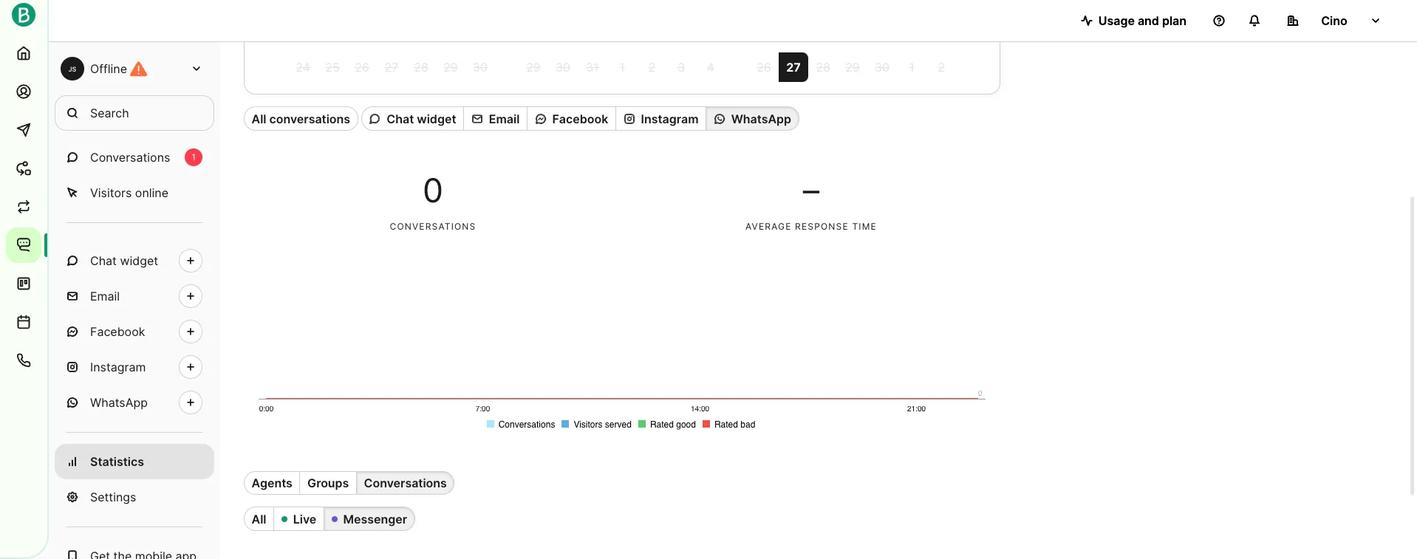 Task type: describe. For each thing, give the bounding box(es) containing it.
whatsapp inside button
[[731, 111, 791, 126]]

1 vertical spatial instagram
[[90, 360, 146, 375]]

instagram inside button
[[641, 111, 699, 126]]

1
[[192, 151, 196, 163]]

visitors online link
[[55, 175, 214, 211]]

visitors
[[90, 185, 132, 200]]

online
[[135, 185, 168, 200]]

settings
[[90, 490, 136, 505]]

average
[[746, 221, 792, 232]]

usage
[[1098, 13, 1135, 28]]

1 vertical spatial whatsapp
[[90, 395, 148, 410]]

0
[[423, 171, 443, 210]]

0 horizontal spatial email
[[90, 289, 120, 304]]

conversations button
[[356, 471, 455, 495]]

agents
[[252, 476, 292, 491]]

all conversations button
[[244, 107, 358, 131]]

email link
[[55, 279, 214, 314]]

all button
[[244, 507, 273, 531]]

live
[[293, 512, 316, 526]]

chat widget inside chat widget button
[[387, 111, 456, 126]]

visitors online
[[90, 185, 168, 200]]

usage and plan
[[1098, 13, 1187, 28]]

js
[[68, 65, 76, 73]]

0 horizontal spatial facebook
[[90, 324, 145, 339]]

all for all
[[252, 512, 266, 526]]

chat widget link
[[55, 243, 214, 279]]

average response time
[[746, 221, 877, 232]]

all for all conversations
[[252, 111, 266, 126]]

chat inside button
[[387, 111, 414, 126]]

messenger button
[[324, 507, 415, 531]]

1 vertical spatial chat
[[90, 253, 117, 268]]

–
[[803, 171, 819, 210]]

instagram link
[[55, 349, 214, 385]]

cino
[[1321, 13, 1347, 28]]



Task type: vqa. For each thing, say whether or not it's contained in the screenshot.
Contact form
no



Task type: locate. For each thing, give the bounding box(es) containing it.
0 horizontal spatial conversations
[[269, 111, 350, 126]]

email down chat widget link
[[90, 289, 120, 304]]

plan
[[1162, 13, 1187, 28]]

statistics
[[90, 454, 144, 469]]

0 vertical spatial whatsapp
[[731, 111, 791, 126]]

email left facebook button
[[489, 111, 520, 126]]

whatsapp link
[[55, 385, 214, 420]]

statistics link
[[55, 444, 214, 479]]

widget up email link on the left of the page
[[120, 253, 158, 268]]

facebook button
[[527, 107, 615, 131]]

1 horizontal spatial conversations
[[364, 476, 447, 491]]

conversations inside all conversations button
[[269, 111, 350, 126]]

all conversations
[[252, 111, 350, 126]]

instagram button
[[615, 107, 706, 131]]

0 horizontal spatial chat
[[90, 253, 117, 268]]

messenger
[[343, 512, 407, 526]]

offline
[[90, 61, 127, 76]]

search link
[[55, 95, 214, 131]]

0 horizontal spatial chat widget
[[90, 253, 158, 268]]

1 vertical spatial widget
[[120, 253, 158, 268]]

groups
[[307, 476, 349, 491]]

conversations inside button
[[364, 476, 447, 491]]

1 vertical spatial conversations
[[364, 476, 447, 491]]

27
[[786, 60, 801, 75]]

whatsapp down 27
[[731, 111, 791, 126]]

1 horizontal spatial chat widget
[[387, 111, 456, 126]]

0 vertical spatial facebook
[[552, 111, 608, 126]]

cino button
[[1275, 6, 1393, 35]]

1 horizontal spatial whatsapp
[[731, 111, 791, 126]]

0 horizontal spatial instagram
[[90, 360, 146, 375]]

chat widget up '0'
[[387, 111, 456, 126]]

email button
[[463, 107, 527, 131]]

response
[[795, 221, 849, 232]]

widget left email button
[[417, 111, 456, 126]]

chat widget inside chat widget link
[[90, 253, 158, 268]]

search
[[90, 106, 129, 120]]

facebook inside button
[[552, 111, 608, 126]]

1 horizontal spatial chat
[[387, 111, 414, 126]]

27 button
[[779, 53, 808, 82]]

0 vertical spatial chat widget
[[387, 111, 456, 126]]

chat widget button
[[361, 107, 463, 131]]

conversations
[[90, 150, 170, 165], [364, 476, 447, 491]]

0 vertical spatial email
[[489, 111, 520, 126]]

0 vertical spatial chat
[[387, 111, 414, 126]]

1 vertical spatial email
[[90, 289, 120, 304]]

0 horizontal spatial widget
[[120, 253, 158, 268]]

1 horizontal spatial facebook
[[552, 111, 608, 126]]

1 vertical spatial all
[[252, 512, 266, 526]]

0 vertical spatial instagram
[[641, 111, 699, 126]]

0 vertical spatial conversations
[[90, 150, 170, 165]]

whatsapp
[[731, 111, 791, 126], [90, 395, 148, 410]]

widget
[[417, 111, 456, 126], [120, 253, 158, 268]]

widget inside button
[[417, 111, 456, 126]]

1 horizontal spatial instagram
[[641, 111, 699, 126]]

whatsapp down instagram link
[[90, 395, 148, 410]]

time
[[852, 221, 877, 232]]

email
[[489, 111, 520, 126], [90, 289, 120, 304]]

0 horizontal spatial whatsapp
[[90, 395, 148, 410]]

groups button
[[300, 471, 356, 495]]

facebook
[[552, 111, 608, 126], [90, 324, 145, 339]]

0 vertical spatial all
[[252, 111, 266, 126]]

all
[[252, 111, 266, 126], [252, 512, 266, 526]]

chat widget
[[387, 111, 456, 126], [90, 253, 158, 268]]

1 all from the top
[[252, 111, 266, 126]]

whatsapp button
[[706, 107, 799, 131]]

conversations up messenger
[[364, 476, 447, 491]]

1 vertical spatial facebook
[[90, 324, 145, 339]]

email inside button
[[489, 111, 520, 126]]

chat
[[387, 111, 414, 126], [90, 253, 117, 268]]

0 vertical spatial widget
[[417, 111, 456, 126]]

1 vertical spatial conversations
[[390, 221, 476, 232]]

and
[[1138, 13, 1159, 28]]

0 horizontal spatial conversations
[[90, 150, 170, 165]]

2 all from the top
[[252, 512, 266, 526]]

0 vertical spatial conversations
[[269, 111, 350, 126]]

1 horizontal spatial email
[[489, 111, 520, 126]]

conversations
[[269, 111, 350, 126], [390, 221, 476, 232]]

facebook link
[[55, 314, 214, 349]]

agents button
[[244, 471, 300, 495]]

settings link
[[55, 479, 214, 515]]

live button
[[273, 507, 324, 531]]

1 horizontal spatial widget
[[417, 111, 456, 126]]

1 horizontal spatial conversations
[[390, 221, 476, 232]]

instagram
[[641, 111, 699, 126], [90, 360, 146, 375]]

chat widget up email link on the left of the page
[[90, 253, 158, 268]]

usage and plan button
[[1069, 6, 1198, 35]]

1 vertical spatial chat widget
[[90, 253, 158, 268]]

conversations up visitors online
[[90, 150, 170, 165]]



